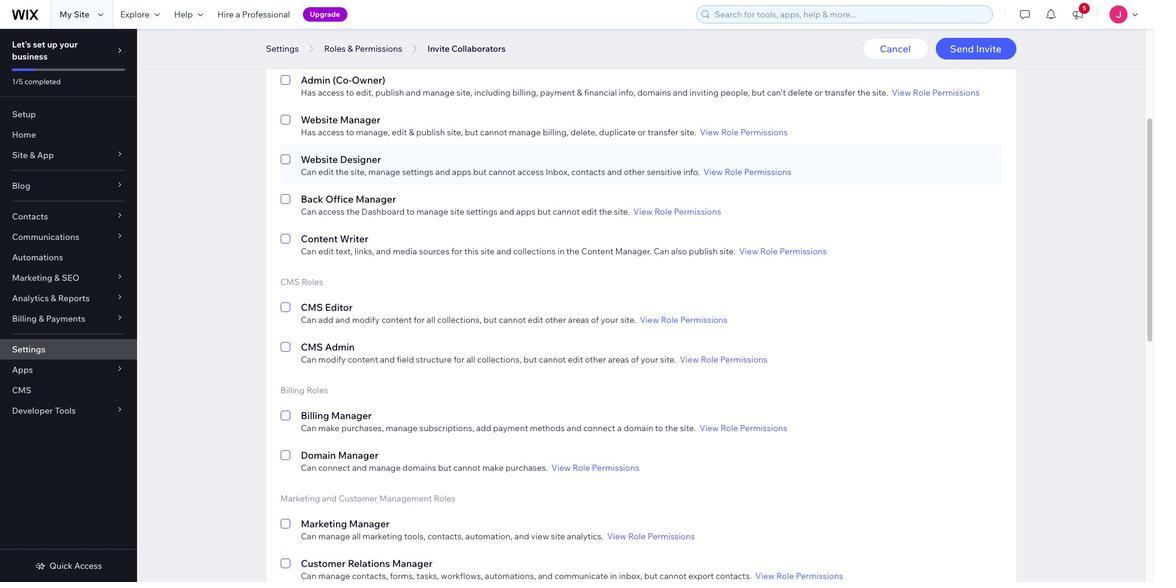 Task type: locate. For each thing, give the bounding box(es) containing it.
contacts, inside customer relations manager can manage contacts, forms, tasks, workflows, automations, and communicate in inbox, but cannot export contacts. view role permissions
[[352, 571, 388, 582]]

site, inside admin (co-owner) has access to edit, publish and manage site, including billing, payment & financial info, domains and inviting people, but can't delete or transfer the site. view role permissions
[[457, 87, 473, 98]]

2 vertical spatial publish
[[689, 246, 718, 257]]

permissions
[[355, 43, 402, 54], [933, 87, 980, 98], [741, 127, 788, 138], [745, 167, 792, 177], [674, 206, 722, 217], [780, 246, 827, 257], [681, 315, 728, 325], [721, 354, 768, 365], [740, 423, 788, 434], [592, 463, 640, 473], [648, 531, 695, 542], [796, 571, 844, 582]]

billing inside billing & payments dropdown button
[[12, 313, 37, 324]]

& left seo on the left of the page
[[54, 272, 60, 283]]

manage down invite collaborators button
[[423, 87, 455, 98]]

1 horizontal spatial modify
[[352, 315, 380, 325]]

0 vertical spatial publish
[[376, 87, 404, 98]]

cannot inside customer relations manager can manage contacts, forms, tasks, workflows, automations, and communicate in inbox, but cannot export contacts. view role permissions
[[660, 571, 687, 582]]

1 vertical spatial billing,
[[543, 127, 569, 138]]

manage up marketing and customer management roles
[[369, 463, 401, 473]]

settings inside back office manager can access the dashboard to manage site settings and apps but cannot edit the site. view role permissions
[[466, 206, 498, 217]]

marketing
[[363, 531, 403, 542]]

collections, up structure at the bottom left of the page
[[438, 315, 482, 325]]

1 horizontal spatial publish
[[417, 127, 445, 138]]

view role permissions button for billing manager
[[700, 423, 788, 434]]

but right the inbox,
[[645, 571, 658, 582]]

(co-
[[333, 74, 352, 86]]

contacts, down relations
[[352, 571, 388, 582]]

content up field
[[382, 315, 412, 325]]

the inside website designer can edit the site, manage settings and apps but cannot access inbox, contacts and other sensitive info. view role permissions
[[336, 167, 349, 177]]

set
[[33, 39, 45, 50]]

1 vertical spatial admin
[[325, 341, 355, 353]]

publish right also
[[689, 246, 718, 257]]

cms for roles
[[281, 277, 300, 287]]

1 horizontal spatial other
[[585, 354, 606, 365]]

sidebar element
[[0, 29, 137, 582]]

1 vertical spatial domains
[[403, 463, 436, 473]]

or right delete
[[815, 87, 823, 98]]

2 horizontal spatial site
[[551, 531, 565, 542]]

of
[[591, 315, 599, 325], [631, 354, 639, 365]]

2 horizontal spatial publish
[[689, 246, 718, 257]]

your inside cms admin can modify content and field structure for all collections, but cannot edit other areas of your site. view role permissions
[[641, 354, 659, 365]]

content left field
[[348, 354, 378, 365]]

permissions inside the marketing manager can manage all marketing tools, contacts, automation, and view site analytics. view role permissions
[[648, 531, 695, 542]]

can for cms editor
[[301, 315, 317, 325]]

0 vertical spatial domains
[[638, 87, 671, 98]]

1 vertical spatial add
[[476, 423, 492, 434]]

roles
[[357, 22, 376, 33], [532, 22, 551, 33]]

1 vertical spatial collections,
[[478, 354, 522, 365]]

1 vertical spatial make
[[483, 463, 504, 473]]

1 vertical spatial publish
[[417, 127, 445, 138]]

add up domain manager can connect and manage domains but cannot make purchases. view role permissions
[[476, 423, 492, 434]]

role inside content writer can edit text, links, and media sources for this site and collections in the content manager. can also publish site. view role permissions
[[761, 246, 778, 257]]

but up cms admin can modify content and field structure for all collections, but cannot edit other areas of your site. view role permissions
[[484, 315, 497, 325]]

1 horizontal spatial all
[[427, 315, 436, 325]]

marketing down marketing and customer management roles
[[301, 518, 347, 530]]

manager inside the marketing manager can manage all marketing tools, contacts, automation, and view site analytics. view role permissions
[[349, 518, 390, 530]]

in left the inbox,
[[610, 571, 617, 582]]

contacts, inside the marketing manager can manage all marketing tools, contacts, automation, and view site analytics. view role permissions
[[428, 531, 464, 542]]

or right duplicate
[[638, 127, 646, 138]]

but inside back office manager can access the dashboard to manage site settings and apps but cannot edit the site. view role permissions
[[538, 206, 551, 217]]

a right hire
[[236, 9, 240, 20]]

purchases,
[[342, 423, 384, 434]]

site
[[74, 9, 90, 20], [12, 150, 28, 161]]

or inside admin (co-owner) has access to edit, publish and manage site, including billing, payment & financial info, domains and inviting people, but can't delete or transfer the site. view role permissions
[[815, 87, 823, 98]]

cms inside cms link
[[12, 385, 31, 396]]

0 vertical spatial settings
[[402, 167, 434, 177]]

view role permissions button for domain manager
[[552, 463, 640, 473]]

website for website designer
[[301, 153, 338, 165]]

relations
[[348, 558, 390, 570]]

access
[[74, 561, 102, 571]]

view role permissions button for customer relations manager
[[756, 571, 844, 582]]

1 vertical spatial marketing
[[281, 493, 320, 504]]

invite collaborators
[[428, 43, 506, 54]]

but left can't
[[752, 87, 766, 98]]

collections, down cms editor can add and modify content for all collections, but cannot edit other areas of your site. view role permissions
[[478, 354, 522, 365]]

your inside let's set up your business
[[60, 39, 78, 50]]

1 vertical spatial a
[[618, 423, 622, 434]]

2 roles from the left
[[532, 22, 551, 33]]

2 horizontal spatial your
[[641, 354, 659, 365]]

& inside dropdown button
[[39, 313, 44, 324]]

&
[[348, 43, 353, 54], [577, 87, 583, 98], [409, 127, 415, 138], [30, 150, 35, 161], [54, 272, 60, 283], [51, 293, 56, 304], [39, 313, 44, 324]]

2 horizontal spatial all
[[467, 354, 476, 365]]

inbox,
[[619, 571, 643, 582]]

add
[[318, 315, 334, 325], [476, 423, 492, 434]]

but down including
[[465, 127, 478, 138]]

settings inside sidebar element
[[12, 344, 45, 355]]

access down office
[[318, 206, 345, 217]]

0 vertical spatial in
[[558, 246, 565, 257]]

but down cms editor can add and modify content for all collections, but cannot edit other areas of your site. view role permissions
[[524, 354, 537, 365]]

view role permissions button for marketing manager
[[608, 531, 695, 542]]

manager up the forms,
[[392, 558, 433, 570]]

cannot down including
[[480, 127, 507, 138]]

roles for billing
[[307, 385, 328, 396]]

0 vertical spatial admin
[[301, 74, 331, 86]]

billing, right including
[[513, 87, 539, 98]]

marketing
[[12, 272, 52, 283], [281, 493, 320, 504], [301, 518, 347, 530]]

role inside customer relations manager can manage contacts, forms, tasks, workflows, automations, and communicate in inbox, but cannot export contacts. view role permissions
[[777, 571, 794, 582]]

roles for admin
[[314, 49, 335, 60]]

1 vertical spatial in
[[610, 571, 617, 582]]

edit inside cms admin can modify content and field structure for all collections, but cannot edit other areas of your site. view role permissions
[[568, 354, 584, 365]]

for inside cms editor can add and modify content for all collections, but cannot edit other areas of your site. view role permissions
[[414, 315, 425, 325]]

1 vertical spatial website
[[301, 153, 338, 165]]

to
[[644, 22, 652, 33], [346, 87, 354, 98], [346, 127, 354, 138], [407, 206, 415, 217], [655, 423, 664, 434]]

website inside website manager has access to manage, edit & publish site, but cannot manage billing, delete, duplicate or transfer site. view role permissions
[[301, 114, 338, 126]]

0 vertical spatial marketing
[[12, 272, 52, 283]]

marketing inside popup button
[[12, 272, 52, 283]]

customer relations manager can manage contacts, forms, tasks, workflows, automations, and communicate in inbox, but cannot export contacts. view role permissions
[[301, 558, 844, 582]]

site right "my"
[[74, 9, 90, 20]]

can for marketing manager
[[301, 531, 317, 542]]

professional
[[242, 9, 290, 20]]

& down more
[[348, 43, 353, 54]]

site & app button
[[0, 145, 137, 165]]

cannot left export
[[660, 571, 687, 582]]

1 horizontal spatial connect
[[584, 423, 616, 434]]

access
[[318, 87, 344, 98], [318, 127, 344, 138], [518, 167, 544, 177], [318, 206, 345, 217]]

view role permissions button
[[892, 87, 980, 98], [700, 127, 788, 138], [704, 167, 792, 177], [634, 206, 722, 217], [740, 246, 827, 257], [640, 315, 728, 325], [680, 354, 768, 365], [700, 423, 788, 434], [552, 463, 640, 473], [608, 531, 695, 542], [756, 571, 844, 582]]

site. inside website manager has access to manage, edit & publish site, but cannot manage billing, delete, duplicate or transfer site. view role permissions
[[681, 127, 697, 138]]

1 vertical spatial settings
[[12, 344, 45, 355]]

can inside back office manager can access the dashboard to manage site settings and apps but cannot edit the site. view role permissions
[[301, 206, 317, 217]]

0 horizontal spatial contacts,
[[352, 571, 388, 582]]

send
[[951, 43, 975, 55]]

1 horizontal spatial areas
[[608, 354, 629, 365]]

website up back
[[301, 153, 338, 165]]

make up domain
[[318, 423, 340, 434]]

connect left domain
[[584, 423, 616, 434]]

1 vertical spatial all
[[467, 354, 476, 365]]

and inside billing manager can make purchases, manage subscriptions, add payment methods and connect a domain to the site. view role permissions
[[567, 423, 582, 434]]

view role permissions button for cms editor
[[640, 315, 728, 325]]

manager for website manager
[[340, 114, 381, 126]]

marketing for manager
[[301, 518, 347, 530]]

1 horizontal spatial site
[[74, 9, 90, 20]]

site, inside website designer can edit the site, manage settings and apps but cannot access inbox, contacts and other sensitive info. view role permissions
[[351, 167, 367, 177]]

billing for &
[[12, 313, 37, 324]]

cms for editor
[[301, 301, 323, 313]]

invite right send
[[977, 43, 1002, 55]]

cannot down cms editor can add and modify content for all collections, but cannot edit other areas of your site. view role permissions
[[539, 354, 566, 365]]

permissions inside button
[[355, 43, 402, 54]]

2 vertical spatial other
[[585, 354, 606, 365]]

the down designer
[[336, 167, 349, 177]]

0 horizontal spatial all
[[352, 531, 361, 542]]

marketing inside the marketing manager can manage all marketing tools, contacts, automation, and view site analytics. view role permissions
[[301, 518, 347, 530]]

for inside cms admin can modify content and field structure for all collections, but cannot edit other areas of your site. view role permissions
[[454, 354, 465, 365]]

manage right purchases,
[[386, 423, 418, 434]]

this
[[465, 246, 479, 257]]

0 vertical spatial billing,
[[513, 87, 539, 98]]

payment up website manager has access to manage, edit & publish site, but cannot manage billing, delete, duplicate or transfer site. view role permissions
[[540, 87, 575, 98]]

marketing down domain
[[281, 493, 320, 504]]

can inside cms admin can modify content and field structure for all collections, but cannot edit other areas of your site. view role permissions
[[301, 354, 317, 365]]

invite
[[977, 43, 1002, 55], [428, 43, 450, 54]]

apps up collections
[[517, 206, 536, 217]]

seo
[[62, 272, 79, 283]]

payment left methods
[[493, 423, 528, 434]]

edit inside back office manager can access the dashboard to manage site settings and apps but cannot edit the site. view role permissions
[[582, 206, 597, 217]]

permissions inside content writer can edit text, links, and media sources for this site and collections in the content manager. can also publish site. view role permissions
[[780, 246, 827, 257]]

0 horizontal spatial add
[[318, 315, 334, 325]]

site. inside admin (co-owner) has access to edit, publish and manage site, including billing, payment & financial info, domains and inviting people, but can't delete or transfer the site. view role permissions
[[873, 87, 889, 98]]

manager inside website manager has access to manage, edit & publish site, but cannot manage billing, delete, duplicate or transfer site. view role permissions
[[340, 114, 381, 126]]

tools,
[[404, 531, 426, 542]]

to inside website manager has access to manage, edit & publish site, but cannot manage billing, delete, duplicate or transfer site. view role permissions
[[346, 127, 354, 138]]

0 vertical spatial has
[[301, 87, 316, 98]]

billing manager can make purchases, manage subscriptions, add payment methods and connect a domain to the site. view role permissions
[[301, 410, 788, 434]]

1 horizontal spatial apps
[[517, 206, 536, 217]]

1 vertical spatial connect
[[318, 463, 350, 473]]

workflows,
[[441, 571, 483, 582]]

1 horizontal spatial domains
[[638, 87, 671, 98]]

billing for roles
[[281, 385, 305, 396]]

1 has from the top
[[301, 87, 316, 98]]

role inside the marketing manager can manage all marketing tools, contacts, automation, and view site analytics. view role permissions
[[629, 531, 646, 542]]

billing & payments
[[12, 313, 85, 324]]

view inside content writer can edit text, links, and media sources for this site and collections in the content manager. can also publish site. view role permissions
[[740, 246, 759, 257]]

contacts
[[572, 167, 606, 177]]

customer left relations
[[301, 558, 346, 570]]

admin down editor
[[325, 341, 355, 353]]

0 horizontal spatial content
[[301, 233, 338, 245]]

website down (co- at the top of the page
[[301, 114, 338, 126]]

cms roles
[[281, 277, 323, 287]]

0 vertical spatial site
[[450, 206, 465, 217]]

settings up dashboard
[[402, 167, 434, 177]]

content
[[382, 315, 412, 325], [348, 354, 378, 365]]

analytics.
[[567, 531, 604, 542]]

1 horizontal spatial payment
[[540, 87, 575, 98]]

role inside domain manager can connect and manage domains but cannot make purchases. view role permissions
[[573, 463, 590, 473]]

0 horizontal spatial domains
[[403, 463, 436, 473]]

0 horizontal spatial transfer
[[648, 127, 679, 138]]

1 vertical spatial your
[[601, 315, 619, 325]]

to left edit, in the left of the page
[[346, 87, 354, 98]]

site. inside cms admin can modify content and field structure for all collections, but cannot edit other areas of your site. view role permissions
[[661, 354, 677, 365]]

billing roles
[[281, 385, 328, 396]]

& for seo
[[54, 272, 60, 283]]

0 horizontal spatial site
[[450, 206, 465, 217]]

analytics
[[12, 293, 49, 304]]

connect
[[584, 423, 616, 434], [318, 463, 350, 473]]

upgrade
[[310, 10, 340, 19]]

apps
[[452, 167, 472, 177], [517, 206, 536, 217]]

make
[[318, 423, 340, 434], [483, 463, 504, 473]]

cms link
[[0, 380, 137, 401]]

all up structure at the bottom left of the page
[[427, 315, 436, 325]]

cannot down the subscriptions,
[[454, 463, 481, 473]]

or inside website manager has access to manage, edit & publish site, but cannot manage billing, delete, duplicate or transfer site. view role permissions
[[638, 127, 646, 138]]

0 vertical spatial website
[[301, 114, 338, 126]]

transfer
[[825, 87, 856, 98], [648, 127, 679, 138]]

0 vertical spatial connect
[[584, 423, 616, 434]]

marketing for and
[[281, 493, 320, 504]]

publish inside admin (co-owner) has access to edit, publish and manage site, including billing, payment & financial info, domains and inviting people, but can't delete or transfer the site. view role permissions
[[376, 87, 404, 98]]

5
[[1083, 4, 1087, 12]]

& left the app
[[30, 150, 35, 161]]

info.
[[684, 167, 700, 177]]

0 horizontal spatial modify
[[318, 354, 346, 365]]

1 horizontal spatial make
[[483, 463, 504, 473]]

settings
[[266, 43, 299, 54], [12, 344, 45, 355]]

content up text, on the left top of the page
[[301, 233, 338, 245]]

all right structure at the bottom left of the page
[[467, 354, 476, 365]]

make left the purchases. at the left bottom of the page
[[483, 463, 504, 473]]

domains inside admin (co-owner) has access to edit, publish and manage site, including billing, payment & financial info, domains and inviting people, but can't delete or transfer the site. view role permissions
[[638, 87, 671, 98]]

view
[[892, 87, 912, 98], [700, 127, 720, 138], [704, 167, 723, 177], [634, 206, 653, 217], [740, 246, 759, 257], [640, 315, 659, 325], [680, 354, 699, 365], [700, 423, 719, 434], [552, 463, 571, 473], [608, 531, 627, 542], [756, 571, 775, 582]]

my
[[60, 9, 72, 20]]

explore
[[120, 9, 150, 20]]

the right collections
[[567, 246, 580, 257]]

& left "financial"
[[577, 87, 583, 98]]

let's
[[12, 39, 31, 50]]

payment
[[540, 87, 575, 98], [493, 423, 528, 434]]

permissions inside customer relations manager can manage contacts, forms, tasks, workflows, automations, and communicate in inbox, but cannot export contacts. view role permissions
[[796, 571, 844, 582]]

1 horizontal spatial roles
[[532, 22, 551, 33]]

manager down purchases,
[[338, 449, 379, 461]]

0 horizontal spatial apps
[[452, 167, 472, 177]]

financial
[[585, 87, 617, 98]]

marketing for &
[[12, 272, 52, 283]]

0 vertical spatial site
[[74, 9, 90, 20]]

one
[[308, 22, 322, 33]]

customer up marketing
[[339, 493, 378, 504]]

1 vertical spatial transfer
[[648, 127, 679, 138]]

can inside cms editor can add and modify content for all collections, but cannot edit other areas of your site. view role permissions
[[301, 315, 317, 325]]

site inside popup button
[[12, 150, 28, 161]]

modify inside cms admin can modify content and field structure for all collections, but cannot edit other areas of your site. view role permissions
[[318, 354, 346, 365]]

& for app
[[30, 150, 35, 161]]

the down contacts
[[599, 206, 612, 217]]

role inside back office manager can access the dashboard to manage site settings and apps but cannot edit the site. view role permissions
[[655, 206, 672, 217]]

also
[[672, 246, 687, 257]]

settings
[[402, 167, 434, 177], [466, 206, 498, 217]]

create
[[505, 22, 530, 33]]

apps up back office manager can access the dashboard to manage site settings and apps but cannot edit the site. view role permissions
[[452, 167, 472, 177]]

0 vertical spatial of
[[591, 315, 599, 325]]

2 horizontal spatial other
[[624, 167, 645, 177]]

office
[[326, 193, 354, 205]]

0 vertical spatial billing
[[12, 313, 37, 324]]

invite down you're
[[428, 43, 450, 54]]

modify up "billing roles"
[[318, 354, 346, 365]]

0 vertical spatial site,
[[457, 87, 473, 98]]

0 vertical spatial your
[[60, 39, 78, 50]]

but inside website designer can edit the site, manage settings and apps but cannot access inbox, contacts and other sensitive info. view role permissions
[[474, 167, 487, 177]]

1 vertical spatial payment
[[493, 423, 528, 434]]

text,
[[336, 246, 353, 257]]

settings down select
[[266, 43, 299, 54]]

or right one
[[324, 22, 333, 33]]

billing, left delete,
[[543, 127, 569, 138]]

can't
[[767, 87, 786, 98]]

cannot up back office manager can access the dashboard to manage site settings and apps but cannot edit the site. view role permissions
[[489, 167, 516, 177]]

1 horizontal spatial billing,
[[543, 127, 569, 138]]

1 website from the top
[[301, 114, 338, 126]]

manage down relations
[[318, 571, 350, 582]]

manager up 'manage,'
[[340, 114, 381, 126]]

to right domain
[[655, 423, 664, 434]]

site,
[[457, 87, 473, 98], [447, 127, 463, 138], [351, 167, 367, 177]]

let's set up your business
[[12, 39, 78, 62]]

cannot inside website designer can edit the site, manage settings and apps but cannot access inbox, contacts and other sensitive info. view role permissions
[[489, 167, 516, 177]]

cannot inside cms admin can modify content and field structure for all collections, but cannot edit other areas of your site. view role permissions
[[539, 354, 566, 365]]

publish down owner)
[[376, 87, 404, 98]]

access left inbox,
[[518, 167, 544, 177]]

site down 'home'
[[12, 150, 28, 161]]

0 horizontal spatial content
[[348, 354, 378, 365]]

0 horizontal spatial payment
[[493, 423, 528, 434]]

but up content writer can edit text, links, and media sources for this site and collections in the content manager. can also publish site. view role permissions on the top of page
[[538, 206, 551, 217]]

1 horizontal spatial in
[[610, 571, 617, 582]]

billing, inside website manager has access to manage, edit & publish site, but cannot manage billing, delete, duplicate or transfer site. view role permissions
[[543, 127, 569, 138]]

analytics & reports
[[12, 293, 90, 304]]

modify down editor
[[352, 315, 380, 325]]

1 vertical spatial modify
[[318, 354, 346, 365]]

settings up this
[[466, 206, 498, 217]]

settings up apps
[[12, 344, 45, 355]]

can inside the marketing manager can manage all marketing tools, contacts, automation, and view site analytics. view role permissions
[[301, 531, 317, 542]]

to
[[494, 22, 503, 33]]

site for content writer
[[481, 246, 495, 257]]

back office manager can access the dashboard to manage site settings and apps but cannot edit the site. view role permissions
[[301, 193, 722, 217]]

role inside admin (co-owner) has access to edit, publish and manage site, including billing, payment & financial info, domains and inviting people, but can't delete or transfer the site. view role permissions
[[913, 87, 931, 98]]

manage up website designer can edit the site, manage settings and apps but cannot access inbox, contacts and other sensitive info. view role permissions at the top of the page
[[509, 127, 541, 138]]

all left marketing
[[352, 531, 361, 542]]

None checkbox
[[281, 73, 290, 98], [281, 232, 290, 257], [281, 340, 290, 365], [281, 556, 290, 582], [281, 73, 290, 98], [281, 232, 290, 257], [281, 340, 290, 365], [281, 556, 290, 582]]

0 vertical spatial settings
[[266, 43, 299, 54]]

0 vertical spatial areas
[[568, 315, 590, 325]]

to left 'manage,'
[[346, 127, 354, 138]]

view role permissions button for back office manager
[[634, 206, 722, 217]]

manager inside customer relations manager can manage contacts, forms, tasks, workflows, automations, and communicate in inbox, but cannot export contacts. view role permissions
[[392, 558, 433, 570]]

& down the analytics & reports
[[39, 313, 44, 324]]

transfer up sensitive
[[648, 127, 679, 138]]

marketing up analytics
[[12, 272, 52, 283]]

0 horizontal spatial in
[[558, 246, 565, 257]]

1 vertical spatial site
[[12, 150, 28, 161]]

manager up marketing
[[349, 518, 390, 530]]

but down the subscriptions,
[[438, 463, 452, 473]]

site right view
[[551, 531, 565, 542]]

site right this
[[481, 246, 495, 257]]

publish
[[376, 87, 404, 98], [417, 127, 445, 138], [689, 246, 718, 257]]

sources
[[419, 246, 450, 257]]

view role permissions button for website manager
[[700, 127, 788, 138]]

settings inside website designer can edit the site, manage settings and apps but cannot access inbox, contacts and other sensitive info. view role permissions
[[402, 167, 434, 177]]

1 vertical spatial contacts,
[[352, 571, 388, 582]]

1 vertical spatial content
[[582, 246, 614, 257]]

back
[[301, 193, 323, 205]]

manage inside admin (co-owner) has access to edit, publish and manage site, including billing, payment & financial info, domains and inviting people, but can't delete or transfer the site. view role permissions
[[423, 87, 455, 98]]

add inside cms editor can add and modify content for all collections, but cannot edit other areas of your site. view role permissions
[[318, 315, 334, 325]]

add down editor
[[318, 315, 334, 325]]

manage down designer
[[369, 167, 400, 177]]

access down (co- at the top of the page
[[318, 87, 344, 98]]

2 vertical spatial billing
[[301, 410, 329, 422]]

tasks,
[[417, 571, 439, 582]]

can for cms admin
[[301, 354, 317, 365]]

1 horizontal spatial site
[[481, 246, 495, 257]]

& for reports
[[51, 293, 56, 304]]

a left domain
[[618, 423, 622, 434]]

0 vertical spatial apps
[[452, 167, 472, 177]]

1 horizontal spatial your
[[601, 315, 619, 325]]

0 horizontal spatial roles
[[357, 22, 376, 33]]

2 vertical spatial all
[[352, 531, 361, 542]]

0 vertical spatial modify
[[352, 315, 380, 325]]

all inside cms admin can modify content and field structure for all collections, but cannot edit other areas of your site. view role permissions
[[467, 354, 476, 365]]

1 horizontal spatial transfer
[[825, 87, 856, 98]]

1 horizontal spatial content
[[382, 315, 412, 325]]

for inside content writer can edit text, links, and media sources for this site and collections in the content manager. can also publish site. view role permissions
[[452, 246, 463, 257]]

domains right info,
[[638, 87, 671, 98]]

roles up roles & permissions
[[357, 22, 376, 33]]

1 vertical spatial content
[[348, 354, 378, 365]]

0 horizontal spatial settings
[[402, 167, 434, 177]]

but up back office manager can access the dashboard to manage site settings and apps but cannot edit the site. view role permissions
[[474, 167, 487, 177]]

a
[[236, 9, 240, 20], [618, 423, 622, 434]]

website inside website designer can edit the site, manage settings and apps but cannot access inbox, contacts and other sensitive info. view role permissions
[[301, 153, 338, 165]]

site
[[450, 206, 465, 217], [481, 246, 495, 257], [551, 531, 565, 542]]

2 website from the top
[[301, 153, 338, 165]]

view role permissions button for admin (co-owner)
[[892, 87, 980, 98]]

0 vertical spatial contacts,
[[428, 531, 464, 542]]

content left manager.
[[582, 246, 614, 257]]

0 vertical spatial payment
[[540, 87, 575, 98]]

view role permissions button for website designer
[[704, 167, 792, 177]]

the right domain
[[665, 423, 678, 434]]

contacts, right tools,
[[428, 531, 464, 542]]

transfer inside admin (co-owner) has access to edit, publish and manage site, including billing, payment & financial info, domains and inviting people, but can't delete or transfer the site. view role permissions
[[825, 87, 856, 98]]

delete,
[[571, 127, 598, 138]]

cannot inside back office manager can access the dashboard to manage site settings and apps but cannot edit the site. view role permissions
[[553, 206, 580, 217]]

1 vertical spatial other
[[545, 315, 566, 325]]

transfer right delete
[[825, 87, 856, 98]]

but inside website manager has access to manage, edit & publish site, but cannot manage billing, delete, duplicate or transfer site. view role permissions
[[465, 127, 478, 138]]

automations,
[[485, 571, 536, 582]]

and inside the marketing manager can manage all marketing tools, contacts, automation, and view site analytics. view role permissions
[[515, 531, 530, 542]]

1 horizontal spatial settings
[[466, 206, 498, 217]]

manager up purchases,
[[331, 410, 372, 422]]

0 horizontal spatial of
[[591, 315, 599, 325]]

view inside admin (co-owner) has access to edit, publish and manage site, including billing, payment & financial info, domains and inviting people, but can't delete or transfer the site. view role permissions
[[892, 87, 912, 98]]

None checkbox
[[281, 112, 290, 138], [281, 152, 290, 177], [281, 192, 290, 217], [281, 300, 290, 325], [281, 408, 290, 434], [281, 448, 290, 473], [281, 517, 290, 542], [281, 112, 290, 138], [281, 152, 290, 177], [281, 192, 290, 217], [281, 300, 290, 325], [281, 408, 290, 434], [281, 448, 290, 473], [281, 517, 290, 542]]

2 has from the top
[[301, 127, 316, 138]]

0 horizontal spatial site
[[12, 150, 28, 161]]

customer
[[339, 493, 378, 504], [301, 558, 346, 570]]

0 vertical spatial collections,
[[438, 315, 482, 325]]

manage up relations
[[318, 531, 350, 542]]

to inside admin (co-owner) has access to edit, publish and manage site, including billing, payment & financial info, domains and inviting people, but can't delete or transfer the site. view role permissions
[[346, 87, 354, 98]]

0 vertical spatial add
[[318, 315, 334, 325]]

for right structure at the bottom left of the page
[[454, 354, 465, 365]]

0 vertical spatial a
[[236, 9, 240, 20]]

make inside domain manager can connect and manage domains but cannot make purchases. view role permissions
[[483, 463, 504, 473]]

& left the "reports"
[[51, 293, 56, 304]]

0 horizontal spatial billing,
[[513, 87, 539, 98]]

export
[[689, 571, 714, 582]]

1 vertical spatial of
[[631, 354, 639, 365]]

home
[[12, 129, 36, 140]]

0 vertical spatial make
[[318, 423, 340, 434]]

1 horizontal spatial contacts,
[[428, 531, 464, 542]]



Task type: vqa. For each thing, say whether or not it's contained in the screenshot.
to in the the Admin (Co-Owner) Has access to edit, publish and manage site, including billing, payment & financial info, domains and inviting people, but can't delete or transfer the site. View Role Permissions
yes



Task type: describe. For each thing, give the bounding box(es) containing it.
and inside customer relations manager can manage contacts, forms, tasks, workflows, automations, and communicate in inbox, but cannot export contacts. view role permissions
[[538, 571, 553, 582]]

general
[[281, 49, 312, 60]]

roles for cms
[[302, 277, 323, 287]]

site. inside back office manager can access the dashboard to manage site settings and apps but cannot edit the site. view role permissions
[[614, 206, 630, 217]]

analytics & reports button
[[0, 288, 137, 309]]

blog
[[12, 180, 30, 191]]

1 horizontal spatial invite
[[977, 43, 1002, 55]]

manage
[[654, 22, 686, 33]]

modify inside cms editor can add and modify content for all collections, but cannot edit other areas of your site. view role permissions
[[352, 315, 380, 325]]

reports
[[58, 293, 90, 304]]

home link
[[0, 124, 137, 145]]

manager inside back office manager can access the dashboard to manage site settings and apps but cannot edit the site. view role permissions
[[356, 193, 396, 205]]

owner)
[[352, 74, 386, 86]]

website designer can edit the site, manage settings and apps but cannot access inbox, contacts and other sensitive info. view role permissions
[[301, 153, 792, 177]]

roles.
[[688, 22, 712, 33]]

settings for settings link
[[12, 344, 45, 355]]

access inside website manager has access to manage, edit & publish site, but cannot manage billing, delete, duplicate or transfer site. view role permissions
[[318, 127, 344, 138]]

payment inside admin (co-owner) has access to edit, publish and manage site, including billing, payment & financial info, domains and inviting people, but can't delete or transfer the site. view role permissions
[[540, 87, 575, 98]]

marketing manager can manage all marketing tools, contacts, automation, and view site analytics. view role permissions
[[301, 518, 695, 542]]

edit inside website manager has access to manage, edit & publish site, but cannot manage billing, delete, duplicate or transfer site. view role permissions
[[392, 127, 407, 138]]

connect inside billing manager can make purchases, manage subscriptions, add payment methods and connect a domain to the site. view role permissions
[[584, 423, 616, 434]]

people
[[406, 22, 433, 33]]

to inside billing manager can make purchases, manage subscriptions, add payment methods and connect a domain to the site. view role permissions
[[655, 423, 664, 434]]

admin inside admin (co-owner) has access to edit, publish and manage site, including billing, payment & financial info, domains and inviting people, but can't delete or transfer the site. view role permissions
[[301, 74, 331, 86]]

billing for manager
[[301, 410, 329, 422]]

content writer can edit text, links, and media sources for this site and collections in the content manager. can also publish site. view role permissions
[[301, 233, 827, 257]]

the inside admin (co-owner) has access to edit, publish and manage site, including billing, payment & financial info, domains and inviting people, but can't delete or transfer the site. view role permissions
[[858, 87, 871, 98]]

info,
[[619, 87, 636, 98]]

cannot inside domain manager can connect and manage domains but cannot make purchases. view role permissions
[[454, 463, 481, 473]]

app
[[37, 150, 54, 161]]

billing, inside admin (co-owner) has access to edit, publish and manage site, including billing, payment & financial info, domains and inviting people, but can't delete or transfer the site. view role permissions
[[513, 87, 539, 98]]

permissions inside back office manager can access the dashboard to manage site settings and apps but cannot edit the site. view role permissions
[[674, 206, 722, 217]]

cancel button
[[863, 38, 929, 60]]

apps inside back office manager can access the dashboard to manage site settings and apps but cannot edit the site. view role permissions
[[517, 206, 536, 217]]

structure
[[416, 354, 452, 365]]

billing & payments button
[[0, 309, 137, 329]]

manage inside billing manager can make purchases, manage subscriptions, add payment methods and connect a domain to the site. view role permissions
[[386, 423, 418, 434]]

1/5 completed
[[12, 77, 61, 86]]

apps inside website designer can edit the site, manage settings and apps but cannot access inbox, contacts and other sensitive info. view role permissions
[[452, 167, 472, 177]]

permissions inside cms editor can add and modify content for all collections, but cannot edit other areas of your site. view role permissions
[[681, 315, 728, 325]]

but inside admin (co-owner) has access to edit, publish and manage site, including billing, payment & financial info, domains and inviting people, but can't delete or transfer the site. view role permissions
[[752, 87, 766, 98]]

manage,
[[356, 127, 390, 138]]

& for payments
[[39, 313, 44, 324]]

admin (co-owner) has access to edit, publish and manage site, including billing, payment & financial info, domains and inviting people, but can't delete or transfer the site. view role permissions
[[301, 74, 980, 98]]

can for domain manager
[[301, 463, 317, 473]]

site. inside cms editor can add and modify content for all collections, but cannot edit other areas of your site. view role permissions
[[621, 315, 637, 325]]

hire a professional
[[218, 9, 290, 20]]

methods
[[530, 423, 565, 434]]

connect inside domain manager can connect and manage domains but cannot make purchases. view role permissions
[[318, 463, 350, 473]]

can for content writer
[[301, 246, 317, 257]]

and inside cms editor can add and modify content for all collections, but cannot edit other areas of your site. view role permissions
[[336, 315, 350, 325]]

roles inside button
[[324, 43, 346, 54]]

1 roles from the left
[[357, 22, 376, 33]]

dashboard
[[362, 206, 405, 217]]

manager for domain manager
[[338, 449, 379, 461]]

cancel
[[880, 43, 911, 55]]

contacts
[[12, 211, 48, 222]]

role inside website designer can edit the site, manage settings and apps but cannot access inbox, contacts and other sensitive info. view role permissions
[[725, 167, 743, 177]]

manage inside the marketing manager can manage all marketing tools, contacts, automation, and view site analytics. view role permissions
[[318, 531, 350, 542]]

developer
[[12, 405, 53, 416]]

and inside back office manager can access the dashboard to manage site settings and apps but cannot edit the site. view role permissions
[[500, 206, 515, 217]]

but inside cms admin can modify content and field structure for all collections, but cannot edit other areas of your site. view role permissions
[[524, 354, 537, 365]]

site, inside website manager has access to manage, edit & publish site, but cannot manage billing, delete, duplicate or transfer site. view role permissions
[[447, 127, 463, 138]]

subscriptions,
[[420, 423, 475, 434]]

role inside cms admin can modify content and field structure for all collections, but cannot edit other areas of your site. view role permissions
[[701, 354, 719, 365]]

settings button
[[260, 40, 305, 58]]

permissions inside website manager has access to manage, edit & publish site, but cannot manage billing, delete, duplicate or transfer site. view role permissions
[[741, 127, 788, 138]]

media
[[393, 246, 417, 257]]

domains inside domain manager can connect and manage domains but cannot make purchases. view role permissions
[[403, 463, 436, 473]]

help button
[[167, 0, 210, 29]]

general roles
[[281, 49, 335, 60]]

customer inside customer relations manager can manage contacts, forms, tasks, workflows, automations, and communicate in inbox, but cannot export contacts. view role permissions
[[301, 558, 346, 570]]

manager for marketing manager
[[349, 518, 390, 530]]

site & app
[[12, 150, 54, 161]]

domain
[[624, 423, 654, 434]]

collections, inside cms admin can modify content and field structure for all collections, but cannot edit other areas of your site. view role permissions
[[478, 354, 522, 365]]

site for marketing manager
[[551, 531, 565, 542]]

access inside admin (co-owner) has access to edit, publish and manage site, including billing, payment & financial info, domains and inviting people, but can't delete or transfer the site. view role permissions
[[318, 87, 344, 98]]

in inside customer relations manager can manage contacts, forms, tasks, workflows, automations, and communicate in inbox, but cannot export contacts. view role permissions
[[610, 571, 617, 582]]

forms,
[[390, 571, 415, 582]]

communications button
[[0, 227, 137, 247]]

automation,
[[466, 531, 513, 542]]

designer
[[340, 153, 381, 165]]

can for billing manager
[[301, 423, 317, 434]]

5 button
[[1065, 0, 1092, 29]]

can for website designer
[[301, 167, 317, 177]]

manage roles. button
[[654, 22, 712, 33]]

view inside back office manager can access the dashboard to manage site settings and apps but cannot edit the site. view role permissions
[[634, 206, 653, 217]]

view role permissions button for content writer
[[740, 246, 827, 257]]

0 vertical spatial customer
[[339, 493, 378, 504]]

automations
[[12, 252, 63, 263]]

quick
[[50, 561, 73, 571]]

cms editor can add and modify content for all collections, but cannot edit other areas of your site. view role permissions
[[301, 301, 728, 325]]

role inside cms editor can add and modify content for all collections, but cannot edit other areas of your site. view role permissions
[[661, 315, 679, 325]]

marketing and customer management roles
[[281, 493, 456, 504]]

& inside admin (co-owner) has access to edit, publish and manage site, including billing, payment & financial info, domains and inviting people, but can't delete or transfer the site. view role permissions
[[577, 87, 583, 98]]

settings link
[[0, 339, 137, 360]]

marketing & seo
[[12, 272, 79, 283]]

0 vertical spatial content
[[301, 233, 338, 245]]

duplicate
[[599, 127, 636, 138]]

contacts.
[[716, 571, 752, 582]]

payment inside billing manager can make purchases, manage subscriptions, add payment methods and connect a domain to the site. view role permissions
[[493, 423, 528, 434]]

collections, inside cms editor can add and modify content for all collections, but cannot edit other areas of your site. view role permissions
[[438, 315, 482, 325]]

the inside content writer can edit text, links, and media sources for this site and collections in the content manager. can also publish site. view role permissions
[[567, 246, 580, 257]]

hire
[[218, 9, 234, 20]]

0 horizontal spatial invite
[[428, 43, 450, 54]]

the left people
[[391, 22, 404, 33]]

for up roles & permissions button
[[378, 22, 389, 33]]

your inside cms editor can add and modify content for all collections, but cannot edit other areas of your site. view role permissions
[[601, 315, 619, 325]]

add inside billing manager can make purchases, manage subscriptions, add payment methods and connect a domain to the site. view role permissions
[[476, 423, 492, 434]]

manage inside domain manager can connect and manage domains but cannot make purchases. view role permissions
[[369, 463, 401, 473]]

including
[[475, 87, 511, 98]]

permissions inside website designer can edit the site, manage settings and apps but cannot access inbox, contacts and other sensitive info. view role permissions
[[745, 167, 792, 177]]

links,
[[355, 246, 374, 257]]

purchases.
[[506, 463, 548, 473]]

automations link
[[0, 247, 137, 268]]

transfer inside website manager has access to manage, edit & publish site, but cannot manage billing, delete, duplicate or transfer site. view role permissions
[[648, 127, 679, 138]]

site. inside billing manager can make purchases, manage subscriptions, add payment methods and connect a domain to the site. view role permissions
[[680, 423, 696, 434]]

settings for settings "button" at top
[[266, 43, 299, 54]]

tools
[[55, 405, 76, 416]]

edit inside content writer can edit text, links, and media sources for this site and collections in the content manager. can also publish site. view role permissions
[[318, 246, 334, 257]]

in inside content writer can edit text, links, and media sources for this site and collections in the content manager. can also publish site. view role permissions
[[558, 246, 565, 257]]

inviting.
[[461, 22, 492, 33]]

& for permissions
[[348, 43, 353, 54]]

permissions,
[[580, 22, 630, 33]]

manager for billing manager
[[331, 410, 372, 422]]

other inside website designer can edit the site, manage settings and apps but cannot access inbox, contacts and other sensitive info. view role permissions
[[624, 167, 645, 177]]

the down office
[[347, 206, 360, 217]]

has inside admin (co-owner) has access to edit, publish and manage site, including billing, payment & financial info, domains and inviting people, but can't delete or transfer the site. view role permissions
[[301, 87, 316, 98]]

collections
[[514, 246, 556, 257]]

editor
[[325, 301, 353, 313]]

to right go on the right
[[644, 22, 652, 33]]

of inside cms admin can modify content and field structure for all collections, but cannot edit other areas of your site. view role permissions
[[631, 354, 639, 365]]

roles & permissions button
[[318, 40, 408, 58]]

setup link
[[0, 104, 137, 124]]

select
[[281, 22, 306, 33]]

1 horizontal spatial content
[[582, 246, 614, 257]]

developer tools
[[12, 405, 76, 416]]

cms admin can modify content and field structure for all collections, but cannot edit other areas of your site. view role permissions
[[301, 341, 768, 365]]

all inside cms editor can add and modify content for all collections, but cannot edit other areas of your site. view role permissions
[[427, 315, 436, 325]]

cannot inside website manager has access to manage, edit & publish site, but cannot manage billing, delete, duplicate or transfer site. view role permissions
[[480, 127, 507, 138]]

to inside back office manager can access the dashboard to manage site settings and apps but cannot edit the site. view role permissions
[[407, 206, 415, 217]]

areas inside cms admin can modify content and field structure for all collections, but cannot edit other areas of your site. view role permissions
[[608, 354, 629, 365]]

invite collaborators button
[[422, 40, 512, 58]]

cms for admin
[[301, 341, 323, 353]]

help
[[174, 9, 193, 20]]

a inside billing manager can make purchases, manage subscriptions, add payment methods and connect a domain to the site. view role permissions
[[618, 423, 622, 434]]

Search for tools, apps, help & more... field
[[711, 6, 989, 23]]

areas inside cms editor can add and modify content for all collections, but cannot edit other areas of your site. view role permissions
[[568, 315, 590, 325]]

website manager has access to manage, edit & publish site, but cannot manage billing, delete, duplicate or transfer site. view role permissions
[[301, 114, 788, 138]]

select one or more roles for the people you're inviting. to create roles or edit permissions, go to manage roles.
[[281, 22, 712, 33]]

role inside website manager has access to manage, edit & publish site, but cannot manage billing, delete, duplicate or transfer site. view role permissions
[[722, 127, 739, 138]]

permissions inside domain manager can connect and manage domains but cannot make purchases. view role permissions
[[592, 463, 640, 473]]

collaborators
[[452, 43, 506, 54]]

website for website manager
[[301, 114, 338, 126]]

inbox,
[[546, 167, 570, 177]]

apps
[[12, 364, 33, 375]]

completed
[[25, 77, 61, 86]]

content inside cms editor can add and modify content for all collections, but cannot edit other areas of your site. view role permissions
[[382, 315, 412, 325]]

view inside cms admin can modify content and field structure for all collections, but cannot edit other areas of your site. view role permissions
[[680, 354, 699, 365]]

0 horizontal spatial a
[[236, 9, 240, 20]]

field
[[397, 354, 414, 365]]

go
[[632, 22, 642, 33]]

admin inside cms admin can modify content and field structure for all collections, but cannot edit other areas of your site. view role permissions
[[325, 341, 355, 353]]

access inside website designer can edit the site, manage settings and apps but cannot access inbox, contacts and other sensitive info. view role permissions
[[518, 167, 544, 177]]

apps button
[[0, 360, 137, 380]]

manage inside customer relations manager can manage contacts, forms, tasks, workflows, automations, and communicate in inbox, but cannot export contacts. view role permissions
[[318, 571, 350, 582]]

quick access
[[50, 561, 102, 571]]

the inside billing manager can make purchases, manage subscriptions, add payment methods and connect a domain to the site. view role permissions
[[665, 423, 678, 434]]

of inside cms editor can add and modify content for all collections, but cannot edit other areas of your site. view role permissions
[[591, 315, 599, 325]]

hire a professional link
[[210, 0, 297, 29]]

view inside customer relations manager can manage contacts, forms, tasks, workflows, automations, and communicate in inbox, but cannot export contacts. view role permissions
[[756, 571, 775, 582]]

permissions inside billing manager can make purchases, manage subscriptions, add payment methods and connect a domain to the site. view role permissions
[[740, 423, 788, 434]]

or right create
[[553, 22, 561, 33]]

all inside the marketing manager can manage all marketing tools, contacts, automation, and view site analytics. view role permissions
[[352, 531, 361, 542]]

access inside back office manager can access the dashboard to manage site settings and apps but cannot edit the site. view role permissions
[[318, 206, 345, 217]]

other inside cms admin can modify content and field structure for all collections, but cannot edit other areas of your site. view role permissions
[[585, 354, 606, 365]]

domain manager can connect and manage domains but cannot make purchases. view role permissions
[[301, 449, 640, 473]]

marketing & seo button
[[0, 268, 137, 288]]

writer
[[340, 233, 369, 245]]

edit,
[[356, 87, 374, 98]]

sensitive
[[647, 167, 682, 177]]

developer tools button
[[0, 401, 137, 421]]

view role permissions button for cms admin
[[680, 354, 768, 365]]

view inside billing manager can make purchases, manage subscriptions, add payment methods and connect a domain to the site. view role permissions
[[700, 423, 719, 434]]



